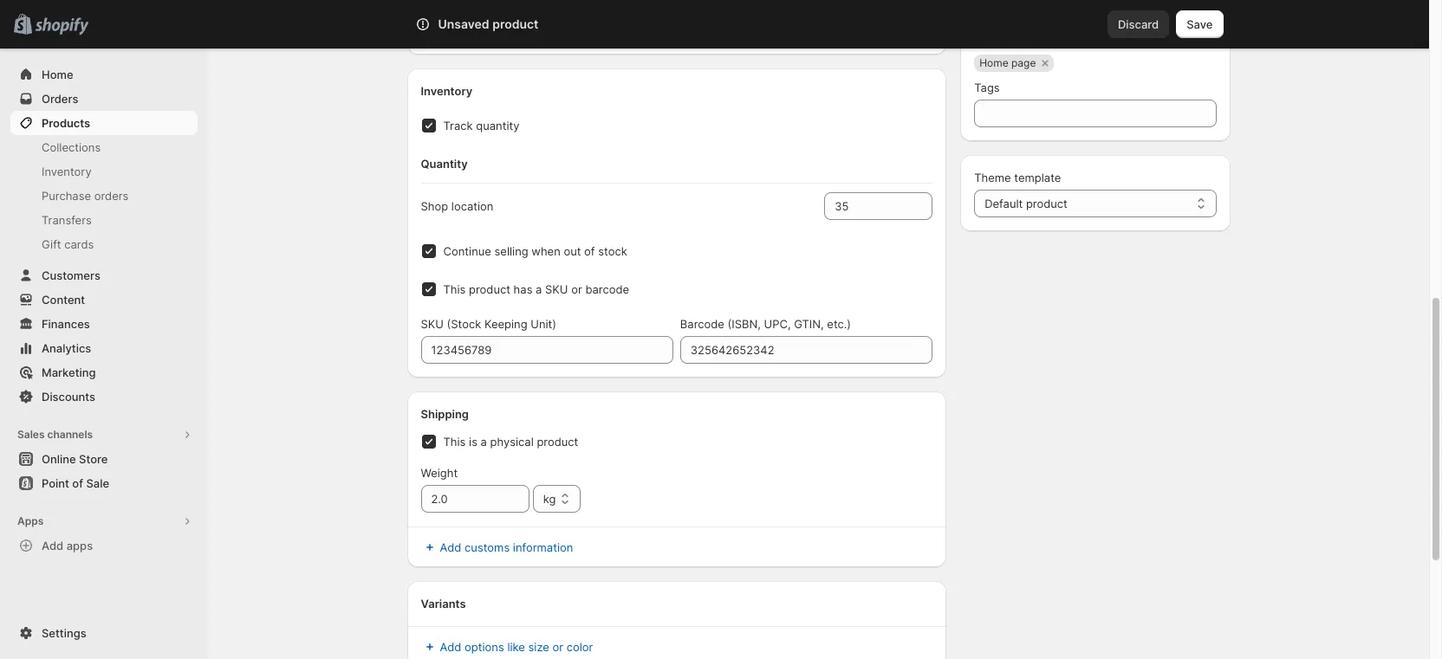 Task type: vqa. For each thing, say whether or not it's contained in the screenshot.
UPC,
yes



Task type: locate. For each thing, give the bounding box(es) containing it.
product left has
[[469, 283, 511, 297]]

has
[[514, 283, 533, 297]]

0 horizontal spatial of
[[72, 477, 83, 491]]

unit)
[[531, 317, 557, 331]]

1 horizontal spatial of
[[585, 245, 595, 258]]

Tags text field
[[975, 100, 1217, 127]]

2 this from the top
[[444, 435, 466, 449]]

1 vertical spatial this
[[444, 435, 466, 449]]

SKU (Stock Keeping Unit) text field
[[421, 336, 674, 364]]

home
[[980, 56, 1009, 69], [42, 68, 73, 82]]

0 horizontal spatial a
[[481, 435, 487, 449]]

customs
[[465, 541, 510, 555]]

add left customs
[[440, 541, 462, 555]]

add left options
[[440, 641, 462, 655]]

1 this from the top
[[444, 283, 466, 297]]

settings link
[[10, 622, 198, 646]]

0 vertical spatial this
[[444, 283, 466, 297]]

inventory up purchase
[[42, 165, 92, 179]]

apps button
[[10, 510, 198, 534]]

transfers
[[42, 213, 92, 227]]

or
[[572, 283, 583, 297], [553, 641, 564, 655]]

of right the out
[[585, 245, 595, 258]]

weight
[[421, 467, 458, 480]]

this up (stock
[[444, 283, 466, 297]]

unsaved
[[438, 16, 490, 31]]

1 vertical spatial or
[[553, 641, 564, 655]]

sales channels button
[[10, 423, 198, 447]]

1 vertical spatial of
[[72, 477, 83, 491]]

product
[[493, 16, 539, 31], [1027, 197, 1068, 211], [469, 283, 511, 297], [537, 435, 579, 449]]

0 vertical spatial sku
[[546, 283, 568, 297]]

kg
[[544, 493, 556, 506]]

apps
[[67, 539, 93, 553]]

sales
[[17, 428, 45, 441]]

finances
[[42, 317, 90, 331]]

marketing link
[[10, 361, 198, 385]]

like
[[508, 641, 525, 655]]

home for home
[[42, 68, 73, 82]]

tags
[[975, 81, 1000, 95]]

1 horizontal spatial inventory
[[421, 84, 473, 98]]

out
[[564, 245, 581, 258]]

discounts
[[42, 390, 95, 404]]

transfers link
[[10, 208, 198, 232]]

online
[[42, 453, 76, 467]]

this left is on the left bottom of the page
[[444, 435, 466, 449]]

0 horizontal spatial home
[[42, 68, 73, 82]]

a right has
[[536, 283, 542, 297]]

inventory up the track
[[421, 84, 473, 98]]

search
[[492, 17, 529, 31]]

purchase orders
[[42, 189, 129, 203]]

add left 'apps'
[[42, 539, 64, 553]]

orders
[[94, 189, 129, 203]]

sku
[[546, 283, 568, 297], [421, 317, 444, 331]]

analytics link
[[10, 336, 198, 361]]

save button
[[1177, 10, 1224, 38]]

sku (stock keeping unit)
[[421, 317, 557, 331]]

orders
[[42, 92, 78, 106]]

shop
[[421, 199, 448, 213]]

color
[[567, 641, 594, 655]]

store
[[79, 453, 108, 467]]

sku left (stock
[[421, 317, 444, 331]]

of
[[585, 245, 595, 258], [72, 477, 83, 491]]

sku right has
[[546, 283, 568, 297]]

collections
[[42, 140, 101, 154]]

continue
[[444, 245, 492, 258]]

1 horizontal spatial sku
[[546, 283, 568, 297]]

product right unsaved
[[493, 16, 539, 31]]

or right size
[[553, 641, 564, 655]]

purchase orders link
[[10, 184, 198, 208]]

apps
[[17, 515, 44, 528]]

marketing
[[42, 366, 96, 380]]

discard button
[[1108, 10, 1170, 38]]

gift
[[42, 238, 61, 251]]

gift cards link
[[10, 232, 198, 257]]

cards
[[64, 238, 94, 251]]

None number field
[[825, 193, 907, 220]]

a right is on the left bottom of the page
[[481, 435, 487, 449]]

1 horizontal spatial home
[[980, 56, 1009, 69]]

home up orders
[[42, 68, 73, 82]]

quantity
[[476, 119, 520, 133]]

or left barcode
[[572, 283, 583, 297]]

0 vertical spatial inventory
[[421, 84, 473, 98]]

1 horizontal spatial or
[[572, 283, 583, 297]]

product down template
[[1027, 197, 1068, 211]]

add
[[42, 539, 64, 553], [440, 541, 462, 555], [440, 641, 462, 655]]

shop location
[[421, 199, 494, 213]]

this
[[444, 283, 466, 297], [444, 435, 466, 449]]

home up tags
[[980, 56, 1009, 69]]

home page link
[[980, 55, 1037, 72]]

0 vertical spatial of
[[585, 245, 595, 258]]

0 horizontal spatial or
[[553, 641, 564, 655]]

of inside "button"
[[72, 477, 83, 491]]

0 horizontal spatial inventory
[[42, 165, 92, 179]]

inventory
[[421, 84, 473, 98], [42, 165, 92, 179]]

continue selling when out of stock
[[444, 245, 628, 258]]

of left sale
[[72, 477, 83, 491]]

track
[[444, 119, 473, 133]]

1 vertical spatial sku
[[421, 317, 444, 331]]

0 vertical spatial a
[[536, 283, 542, 297]]



Task type: describe. For each thing, give the bounding box(es) containing it.
customers link
[[10, 264, 198, 288]]

add apps button
[[10, 534, 198, 558]]

collections link
[[10, 135, 198, 160]]

track quantity
[[444, 119, 520, 133]]

add options like size or color
[[440, 641, 594, 655]]

home for home page
[[980, 56, 1009, 69]]

1 vertical spatial inventory
[[42, 165, 92, 179]]

channels
[[47, 428, 93, 441]]

options
[[465, 641, 504, 655]]

theme
[[975, 171, 1012, 185]]

product for unsaved
[[493, 16, 539, 31]]

etc.)
[[828, 317, 852, 331]]

page
[[1012, 56, 1037, 69]]

product right the physical
[[537, 435, 579, 449]]

point of sale
[[42, 477, 109, 491]]

Barcode (ISBN, UPC, GTIN, etc.) text field
[[681, 336, 933, 364]]

discard
[[1119, 17, 1160, 31]]

information
[[513, 541, 573, 555]]

online store
[[42, 453, 108, 467]]

sale
[[86, 477, 109, 491]]

1 vertical spatial a
[[481, 435, 487, 449]]

add customs information
[[440, 541, 573, 555]]

search button
[[464, 10, 966, 38]]

gtin,
[[794, 317, 824, 331]]

default product
[[985, 197, 1068, 211]]

orders link
[[10, 87, 198, 111]]

finances link
[[10, 312, 198, 336]]

purchase
[[42, 189, 91, 203]]

stock
[[599, 245, 628, 258]]

home link
[[10, 62, 198, 87]]

theme template
[[975, 171, 1062, 185]]

(isbn,
[[728, 317, 761, 331]]

barcode
[[586, 283, 630, 297]]

products link
[[10, 111, 198, 135]]

1 horizontal spatial a
[[536, 283, 542, 297]]

product for this
[[469, 283, 511, 297]]

is
[[469, 435, 478, 449]]

discounts link
[[10, 385, 198, 409]]

inventory link
[[10, 160, 198, 184]]

sales channels
[[17, 428, 93, 441]]

or inside button
[[553, 641, 564, 655]]

default
[[985, 197, 1024, 211]]

add customs information button
[[411, 536, 944, 560]]

size
[[529, 641, 550, 655]]

point of sale button
[[0, 472, 208, 496]]

online store button
[[0, 447, 208, 472]]

barcode
[[681, 317, 725, 331]]

settings
[[42, 627, 86, 641]]

Weight text field
[[421, 486, 530, 513]]

point
[[42, 477, 69, 491]]

customers
[[42, 269, 101, 283]]

quantity
[[421, 157, 468, 171]]

0 horizontal spatial sku
[[421, 317, 444, 331]]

upc,
[[764, 317, 791, 331]]

add apps
[[42, 539, 93, 553]]

shopify image
[[35, 18, 89, 35]]

when
[[532, 245, 561, 258]]

products
[[42, 116, 90, 130]]

add for add apps
[[42, 539, 64, 553]]

0 vertical spatial or
[[572, 283, 583, 297]]

product for default
[[1027, 197, 1068, 211]]

add for add customs information
[[440, 541, 462, 555]]

location
[[452, 199, 494, 213]]

content link
[[10, 288, 198, 312]]

this is a physical product
[[444, 435, 579, 449]]

point of sale link
[[10, 472, 198, 496]]

template
[[1015, 171, 1062, 185]]

variants
[[421, 597, 466, 611]]

physical
[[490, 435, 534, 449]]

content
[[42, 293, 85, 307]]

online store link
[[10, 447, 198, 472]]

this product has a sku or barcode
[[444, 283, 630, 297]]

unsaved product
[[438, 16, 539, 31]]

this for this product has a sku or barcode
[[444, 283, 466, 297]]

save
[[1187, 17, 1214, 31]]

(stock
[[447, 317, 482, 331]]

barcode (isbn, upc, gtin, etc.)
[[681, 317, 852, 331]]

home page
[[980, 56, 1037, 69]]

keeping
[[485, 317, 528, 331]]

this for this is a physical product
[[444, 435, 466, 449]]

add for add options like size or color
[[440, 641, 462, 655]]

selling
[[495, 245, 529, 258]]

shipping
[[421, 408, 469, 421]]

gift cards
[[42, 238, 94, 251]]



